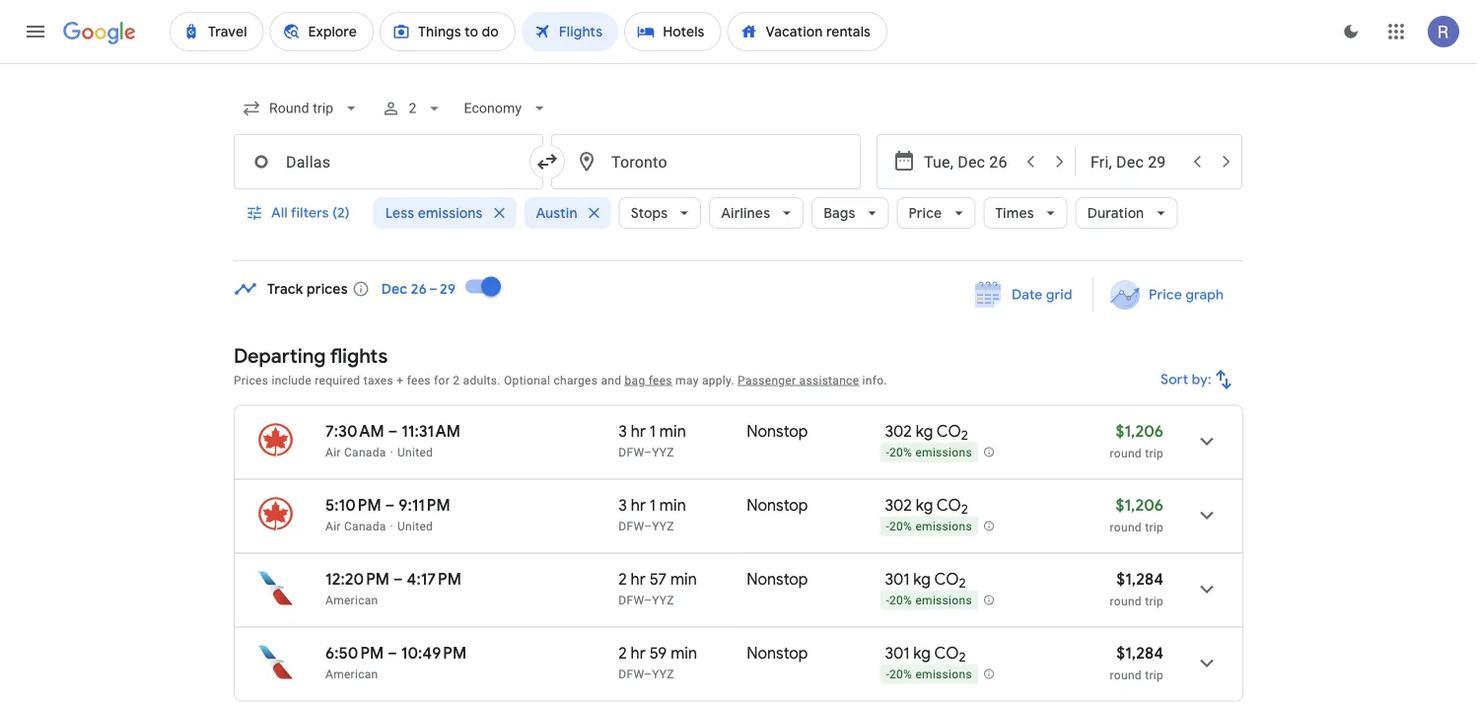 Task type: describe. For each thing, give the bounding box(es) containing it.
flights
[[330, 343, 388, 368]]

7:30 am – 11:31 am
[[325, 421, 461, 441]]

and
[[601, 373, 622, 387]]

302 kg co 2 for 11:31 am
[[885, 421, 968, 444]]

$1,284 for 2 hr 57 min
[[1117, 569, 1164, 589]]

round for 10:49 pm
[[1110, 668, 1142, 682]]

less emissions
[[385, 204, 483, 222]]

dfw for 11:31 am
[[619, 445, 644, 459]]

nonstop for 10:49 pm
[[747, 643, 808, 663]]

bags button
[[812, 189, 889, 237]]

prices include required taxes + fees for 2 adults. optional charges and bag fees may apply. passenger assistance
[[234, 373, 859, 387]]

track
[[267, 280, 303, 298]]

times button
[[984, 189, 1068, 237]]

price for price graph
[[1149, 286, 1182, 304]]

track prices
[[267, 280, 348, 298]]

prices
[[307, 280, 348, 298]]

min for 9:11 pm
[[660, 495, 686, 515]]

change appearance image
[[1328, 8, 1375, 55]]

loading results progress bar
[[0, 63, 1477, 67]]

1206 US dollars text field
[[1116, 421, 1164, 441]]

6:50 pm
[[325, 643, 384, 663]]

duration
[[1088, 204, 1144, 222]]

charges
[[554, 373, 598, 387]]

emissions for 9:11 pm
[[916, 520, 972, 534]]

hr for 4:17 pm
[[631, 569, 646, 589]]

302 for 11:31 am
[[885, 421, 912, 441]]

emissions for 11:31 am
[[916, 446, 972, 460]]

26 – 29
[[411, 280, 456, 298]]

trip for 4:17 pm
[[1145, 594, 1164, 608]]

3 for 9:11 pm
[[619, 495, 627, 515]]

all filters (2)
[[271, 204, 350, 222]]

5:10 pm
[[325, 495, 381, 515]]

– down bag fees button
[[644, 445, 652, 459]]

leaves dallas/fort worth international airport at 6:50 pm on tuesday, december 26 and arrives at toronto pearson international airport at 10:49 pm on tuesday, december 26. element
[[325, 643, 467, 663]]

united for 9:11 pm
[[397, 519, 433, 533]]

20% for 10:49 pm
[[890, 668, 912, 682]]

kg for 10:49 pm
[[914, 643, 931, 663]]

(2)
[[332, 204, 350, 222]]

air canada for 7:30 am
[[325, 445, 386, 459]]

round for 9:11 pm
[[1110, 520, 1142, 534]]

2 hr 59 min dfw – yyz
[[619, 643, 697, 681]]

air for 5:10 pm
[[325, 519, 341, 533]]

6:50 pm – 10:49 pm american
[[325, 643, 467, 681]]

round for 4:17 pm
[[1110, 594, 1142, 608]]

Arrival time: 11:31 AM. text field
[[402, 421, 461, 441]]

301 kg co 2 for 2 hr 57 min
[[885, 569, 966, 592]]

graph
[[1186, 286, 1224, 304]]

yyz for 9:11 pm
[[652, 519, 674, 533]]

$1,206 round trip for 9:11 pm
[[1110, 495, 1164, 534]]

none text field inside search box
[[551, 134, 861, 189]]

- for 10:49 pm
[[886, 668, 890, 682]]

Departure time: 12:20 PM. text field
[[325, 569, 390, 589]]

2 fees from the left
[[649, 373, 672, 387]]

301 for 2 hr 57 min
[[885, 569, 910, 589]]

price graph button
[[1098, 277, 1240, 313]]

air canada for 5:10 pm
[[325, 519, 386, 533]]

– inside 2 hr 59 min dfw – yyz
[[644, 667, 652, 681]]

optional
[[504, 373, 551, 387]]

– inside 6:50 pm – 10:49 pm american
[[388, 643, 397, 663]]

include
[[272, 373, 312, 387]]

9:11 pm
[[399, 495, 450, 515]]

kg for 9:11 pm
[[916, 495, 933, 515]]

kg for 4:17 pm
[[914, 569, 931, 589]]

1284 US dollars text field
[[1117, 569, 1164, 589]]

+
[[397, 373, 404, 387]]

flight details. leaves dallas/fort worth international airport at 6:50 pm on tuesday, december 26 and arrives at toronto pearson international airport at 10:49 pm on tuesday, december 26. image
[[1184, 640, 1231, 687]]

by:
[[1192, 371, 1212, 389]]

airlines button
[[709, 189, 804, 237]]

– up 57
[[644, 519, 652, 533]]

bag fees button
[[625, 373, 672, 387]]

kg for 11:31 am
[[916, 421, 933, 441]]

nonstop flight. element for 4:17 pm
[[747, 569, 808, 592]]

- for 4:17 pm
[[886, 594, 890, 608]]

learn more about tracked prices image
[[352, 280, 370, 298]]

7:30 am
[[325, 421, 384, 441]]

stops button
[[619, 189, 701, 237]]

2 inside 2 hr 59 min dfw – yyz
[[619, 643, 627, 663]]

less emissions button
[[373, 189, 516, 237]]

canada for 5:10 pm
[[344, 519, 386, 533]]

stops
[[631, 204, 668, 222]]

yyz for 4:17 pm
[[652, 593, 674, 607]]

austin
[[536, 204, 578, 222]]

1206 US dollars text field
[[1116, 495, 1164, 515]]

nonstop for 11:31 am
[[747, 421, 808, 441]]

total duration 3 hr 1 min. element for 11:31 am
[[619, 421, 747, 444]]

dfw for 9:11 pm
[[619, 519, 644, 533]]

12:20 pm
[[325, 569, 390, 589]]

59
[[650, 643, 667, 663]]

$1,284 for 2 hr 59 min
[[1117, 643, 1164, 663]]

301 for 2 hr 59 min
[[885, 643, 910, 663]]

2 inside 2 popup button
[[409, 100, 417, 116]]

Departure text field
[[924, 135, 1015, 188]]

airlines
[[721, 204, 770, 222]]

10:49 pm
[[401, 643, 467, 663]]

1284 US dollars text field
[[1117, 643, 1164, 663]]

american for 6:50 pm
[[325, 667, 378, 681]]

-20% emissions for 11:31 am
[[886, 446, 972, 460]]

prices
[[234, 373, 268, 387]]

round for 11:31 am
[[1110, 446, 1142, 460]]

none search field containing all filters (2)
[[234, 85, 1244, 261]]

austin button
[[524, 189, 611, 237]]

nonstop flight. element for 11:31 am
[[747, 421, 808, 444]]

total duration 2 hr 59 min. element
[[619, 643, 747, 666]]

nonstop for 9:11 pm
[[747, 495, 808, 515]]

min for 4:17 pm
[[671, 569, 697, 589]]

-20% emissions for 9:11 pm
[[886, 520, 972, 534]]

Arrival time: 9:11 PM. text field
[[399, 495, 450, 515]]

times
[[995, 204, 1034, 222]]

1 for 5:10 pm – 9:11 pm
[[650, 495, 656, 515]]

20% for 4:17 pm
[[890, 594, 912, 608]]

emissions inside popup button
[[418, 204, 483, 222]]

date grid
[[1012, 286, 1073, 304]]

$1,284 round trip for 2 hr 59 min
[[1110, 643, 1164, 682]]

1 fees from the left
[[407, 373, 431, 387]]

apply.
[[702, 373, 735, 387]]

-20% emissions for 4:17 pm
[[886, 594, 972, 608]]



Task type: vqa. For each thing, say whether or not it's contained in the screenshot.
Product
no



Task type: locate. For each thing, give the bounding box(es) containing it.
min right 57
[[671, 569, 697, 589]]

1 air from the top
[[325, 445, 341, 459]]

yyz for 11:31 am
[[652, 445, 674, 459]]

1 vertical spatial $1,284 round trip
[[1110, 643, 1164, 682]]

–
[[388, 421, 398, 441], [644, 445, 652, 459], [385, 495, 395, 515], [644, 519, 652, 533], [393, 569, 403, 589], [644, 593, 652, 607], [388, 643, 397, 663], [644, 667, 652, 681]]

Return text field
[[1091, 135, 1182, 188]]

trip
[[1145, 446, 1164, 460], [1145, 520, 1164, 534], [1145, 594, 1164, 608], [1145, 668, 1164, 682]]

2 301 from the top
[[885, 643, 910, 663]]

dfw up the 2 hr 57 min dfw – yyz
[[619, 519, 644, 533]]

flight details. leaves dallas/fort worth international airport at 12:20 pm on tuesday, december 26 and arrives at toronto pearson international airport at 4:17 pm on tuesday, december 26. image
[[1184, 566, 1231, 613]]

hr left 57
[[631, 569, 646, 589]]

co for 10:49 pm
[[934, 643, 959, 663]]

less
[[385, 204, 415, 222]]

$1,206 left flight details. leaves dallas/fort worth international airport at 5:10 pm on tuesday, december 26 and arrives at toronto pearson international airport at 9:11 pm on tuesday, december 26. image
[[1116, 495, 1164, 515]]

round down 1284 us dollars text field
[[1110, 668, 1142, 682]]

– inside the 2 hr 57 min dfw – yyz
[[644, 593, 652, 607]]

american inside 12:20 pm – 4:17 pm american
[[325, 593, 378, 607]]

301
[[885, 569, 910, 589], [885, 643, 910, 663]]

yyz for 10:49 pm
[[652, 667, 674, 681]]

0 vertical spatial air canada
[[325, 445, 386, 459]]

2 3 hr 1 min dfw – yyz from the top
[[619, 495, 686, 533]]

20%
[[890, 446, 912, 460], [890, 520, 912, 534], [890, 594, 912, 608], [890, 668, 912, 682]]

2 dfw from the top
[[619, 519, 644, 533]]

– right 6:50 pm
[[388, 643, 397, 663]]

2 hr from the top
[[631, 495, 646, 515]]

1 vertical spatial air canada
[[325, 519, 386, 533]]

nonstop for 4:17 pm
[[747, 569, 808, 589]]

– down 57
[[644, 593, 652, 607]]

-20% emissions
[[886, 446, 972, 460], [886, 520, 972, 534], [886, 594, 972, 608], [886, 668, 972, 682]]

0 vertical spatial $1,284
[[1117, 569, 1164, 589]]

price graph
[[1149, 286, 1224, 304]]

0 vertical spatial canada
[[344, 445, 386, 459]]

302 kg co 2
[[885, 421, 968, 444], [885, 495, 968, 518]]

2 yyz from the top
[[652, 519, 674, 533]]

0 horizontal spatial fees
[[407, 373, 431, 387]]

round down $1,284 text box
[[1110, 594, 1142, 608]]

flight details. leaves dallas/fort worth international airport at 7:30 am on tuesday, december 26 and arrives at toronto pearson international airport at 11:31 am on tuesday, december 26. image
[[1184, 418, 1231, 465]]

1 vertical spatial united
[[397, 519, 433, 533]]

emissions for 4:17 pm
[[916, 594, 972, 608]]

3 up the 2 hr 57 min dfw – yyz
[[619, 495, 627, 515]]

departing flights
[[234, 343, 388, 368]]

departing
[[234, 343, 326, 368]]

1 20% from the top
[[890, 446, 912, 460]]

all filters (2) button
[[234, 189, 366, 237]]

canada for 7:30 am
[[344, 445, 386, 459]]

1 vertical spatial 301 kg co 2
[[885, 643, 966, 666]]

11:31 am
[[402, 421, 461, 441]]

round down $1,206 text box
[[1110, 520, 1142, 534]]

assistance
[[799, 373, 859, 387]]

american inside 6:50 pm – 10:49 pm american
[[325, 667, 378, 681]]

1 $1,284 round trip from the top
[[1110, 569, 1164, 608]]

1 dfw from the top
[[619, 445, 644, 459]]

3 hr 1 min dfw – yyz for 9:11 pm
[[619, 495, 686, 533]]

1 3 hr 1 min dfw – yyz from the top
[[619, 421, 686, 459]]

yyz up 57
[[652, 519, 674, 533]]

None field
[[234, 91, 369, 126], [456, 91, 557, 126], [234, 91, 369, 126], [456, 91, 557, 126]]

1 hr from the top
[[631, 421, 646, 441]]

bags
[[824, 204, 855, 222]]

2 nonstop flight. element from the top
[[747, 495, 808, 518]]

nonstop flight. element for 9:11 pm
[[747, 495, 808, 518]]

filters
[[291, 204, 329, 222]]

co for 9:11 pm
[[937, 495, 961, 515]]

dfw inside the 2 hr 57 min dfw – yyz
[[619, 593, 644, 607]]

2 air from the top
[[325, 519, 341, 533]]

3 round from the top
[[1110, 594, 1142, 608]]

2 nonstop from the top
[[747, 495, 808, 515]]

dfw down total duration 2 hr 57 min. element
[[619, 593, 644, 607]]

trip for 11:31 am
[[1145, 446, 1164, 460]]

302
[[885, 421, 912, 441], [885, 495, 912, 515]]

sort
[[1161, 371, 1189, 389]]

1 3 from the top
[[619, 421, 627, 441]]

dec 26 – 29
[[381, 280, 456, 298]]

1 -20% emissions from the top
[[886, 446, 972, 460]]

0 vertical spatial price
[[909, 204, 942, 222]]

3 dfw from the top
[[619, 593, 644, 607]]

2 american from the top
[[325, 667, 378, 681]]

dfw for 4:17 pm
[[619, 593, 644, 607]]

2 $1,284 round trip from the top
[[1110, 643, 1164, 682]]

2 302 kg co 2 from the top
[[885, 495, 968, 518]]

nonstop
[[747, 421, 808, 441], [747, 495, 808, 515], [747, 569, 808, 589], [747, 643, 808, 663]]

swap origin and destination. image
[[536, 150, 559, 174]]

nonstop flight. element for 10:49 pm
[[747, 643, 808, 666]]

$1,206 round trip for 11:31 am
[[1110, 421, 1164, 460]]

3 nonstop flight. element from the top
[[747, 569, 808, 592]]

emissions
[[418, 204, 483, 222], [916, 446, 972, 460], [916, 520, 972, 534], [916, 594, 972, 608], [916, 668, 972, 682]]

american down departure time: 12:20 pm. text field
[[325, 593, 378, 607]]

4 round from the top
[[1110, 668, 1142, 682]]

2 trip from the top
[[1145, 520, 1164, 534]]

1 301 kg co 2 from the top
[[885, 569, 966, 592]]

$1,206 round trip up $1,284 text box
[[1110, 495, 1164, 534]]

- for 9:11 pm
[[886, 520, 890, 534]]

sort by: button
[[1153, 356, 1244, 403]]

4:17 pm
[[407, 569, 461, 589]]

total duration 3 hr 1 min. element down the may
[[619, 421, 747, 444]]

3 hr 1 min dfw – yyz for 11:31 am
[[619, 421, 686, 459]]

kg
[[916, 421, 933, 441], [916, 495, 933, 515], [914, 569, 931, 589], [914, 643, 931, 663]]

price
[[909, 204, 942, 222], [1149, 286, 1182, 304]]

trip down 1206 us dollars text box at bottom
[[1145, 446, 1164, 460]]

american down departure time: 6:50 pm. text box
[[325, 667, 378, 681]]

co
[[937, 421, 961, 441], [937, 495, 961, 515], [934, 569, 959, 589], [934, 643, 959, 663]]

1 up 57
[[650, 495, 656, 515]]

– down 59
[[644, 667, 652, 681]]

1 302 kg co 2 from the top
[[885, 421, 968, 444]]

0 vertical spatial $1,206 round trip
[[1110, 421, 1164, 460]]

4 nonstop flight. element from the top
[[747, 643, 808, 666]]

2 301 kg co 2 from the top
[[885, 643, 966, 666]]

fees right bag
[[649, 373, 672, 387]]

price for price
[[909, 204, 942, 222]]

4 nonstop from the top
[[747, 643, 808, 663]]

-20% emissions for 10:49 pm
[[886, 668, 972, 682]]

2 button
[[373, 85, 452, 132]]

taxes
[[364, 373, 394, 387]]

1 vertical spatial $1,206
[[1116, 495, 1164, 515]]

1 total duration 3 hr 1 min. element from the top
[[619, 421, 747, 444]]

total duration 3 hr 1 min. element for 9:11 pm
[[619, 495, 747, 518]]

1 vertical spatial $1,284
[[1117, 643, 1164, 663]]

2 $1,206 from the top
[[1116, 495, 1164, 515]]

yyz inside 2 hr 59 min dfw – yyz
[[652, 667, 674, 681]]

1 vertical spatial total duration 3 hr 1 min. element
[[619, 495, 747, 518]]

302 kg co 2 for 9:11 pm
[[885, 495, 968, 518]]

price left graph
[[1149, 286, 1182, 304]]

trip for 10:49 pm
[[1145, 668, 1164, 682]]

20% for 11:31 am
[[890, 446, 912, 460]]

1 vertical spatial $1,206 round trip
[[1110, 495, 1164, 534]]

hr for 9:11 pm
[[631, 495, 646, 515]]

1 air canada from the top
[[325, 445, 386, 459]]

dfw for 10:49 pm
[[619, 667, 644, 681]]

$1,284 left flight details. leaves dallas/fort worth international airport at 12:20 pm on tuesday, december 26 and arrives at toronto pearson international airport at 4:17 pm on tuesday, december 26. image
[[1117, 569, 1164, 589]]

3 - from the top
[[886, 594, 890, 608]]

2 1 from the top
[[650, 495, 656, 515]]

price button
[[897, 189, 976, 237]]

$1,284 round trip
[[1110, 569, 1164, 608], [1110, 643, 1164, 682]]

3 hr 1 min dfw – yyz up 57
[[619, 495, 686, 533]]

dfw down bag
[[619, 445, 644, 459]]

1 yyz from the top
[[652, 445, 674, 459]]

united for 11:31 am
[[397, 445, 433, 459]]

301 kg co 2
[[885, 569, 966, 592], [885, 643, 966, 666]]

– left 'arrival time: 4:17 pm.' text box
[[393, 569, 403, 589]]

$1,284 round trip up 1284 us dollars text field
[[1110, 569, 1164, 608]]

0 vertical spatial total duration 3 hr 1 min. element
[[619, 421, 747, 444]]

3 down and in the left bottom of the page
[[619, 421, 627, 441]]

all
[[271, 204, 288, 222]]

None text field
[[234, 134, 543, 189]]

grid
[[1046, 286, 1073, 304]]

None text field
[[551, 134, 861, 189]]

air for 7:30 am
[[325, 445, 341, 459]]

1 nonstop from the top
[[747, 421, 808, 441]]

dfw down total duration 2 hr 59 min. 'element'
[[619, 667, 644, 681]]

yyz inside the 2 hr 57 min dfw – yyz
[[652, 593, 674, 607]]

emissions for 10:49 pm
[[916, 668, 972, 682]]

3 yyz from the top
[[652, 593, 674, 607]]

2 - from the top
[[886, 520, 890, 534]]

min inside 2 hr 59 min dfw – yyz
[[671, 643, 697, 663]]

-
[[886, 446, 890, 460], [886, 520, 890, 534], [886, 594, 890, 608], [886, 668, 890, 682]]

total duration 2 hr 57 min. element
[[619, 569, 747, 592]]

2 canada from the top
[[344, 519, 386, 533]]

1
[[650, 421, 656, 441], [650, 495, 656, 515]]

for
[[434, 373, 450, 387]]

1 horizontal spatial price
[[1149, 286, 1182, 304]]

main menu image
[[24, 20, 47, 43]]

3 -20% emissions from the top
[[886, 594, 972, 608]]

dfw
[[619, 445, 644, 459], [619, 519, 644, 533], [619, 593, 644, 607], [619, 667, 644, 681]]

min for 11:31 am
[[660, 421, 686, 441]]

1 horizontal spatial fees
[[649, 373, 672, 387]]

united
[[397, 445, 433, 459], [397, 519, 433, 533]]

$1,284
[[1117, 569, 1164, 589], [1117, 643, 1164, 663]]

301 kg co 2 for 2 hr 59 min
[[885, 643, 966, 666]]

3 hr 1 min dfw – yyz
[[619, 421, 686, 459], [619, 495, 686, 533]]

1 american from the top
[[325, 593, 378, 607]]

trip down $1,206 text box
[[1145, 520, 1164, 534]]

co for 11:31 am
[[937, 421, 961, 441]]

yyz
[[652, 445, 674, 459], [652, 519, 674, 533], [652, 593, 674, 607], [652, 667, 674, 681]]

302 for 9:11 pm
[[885, 495, 912, 515]]

1 down bag fees button
[[650, 421, 656, 441]]

leaves dallas/fort worth international airport at 7:30 am on tuesday, december 26 and arrives at toronto pearson international airport at 11:31 am on tuesday, december 26. element
[[325, 421, 461, 441]]

$1,206 round trip up $1,206 text box
[[1110, 421, 1164, 460]]

1 $1,206 round trip from the top
[[1110, 421, 1164, 460]]

$1,284 round trip for 2 hr 57 min
[[1110, 569, 1164, 608]]

air down 7:30 am text field
[[325, 445, 341, 459]]

yyz down bag fees button
[[652, 445, 674, 459]]

american for 12:20 pm
[[325, 593, 378, 607]]

total duration 3 hr 1 min. element
[[619, 421, 747, 444], [619, 495, 747, 518]]

– right 7:30 am
[[388, 421, 398, 441]]

20% for 9:11 pm
[[890, 520, 912, 534]]

air canada
[[325, 445, 386, 459], [325, 519, 386, 533]]

min up 57
[[660, 495, 686, 515]]

0 vertical spatial united
[[397, 445, 433, 459]]

Departure time: 5:10 PM. text field
[[325, 495, 381, 515]]

0 vertical spatial 1
[[650, 421, 656, 441]]

2 round from the top
[[1110, 520, 1142, 534]]

trip down 1284 us dollars text field
[[1145, 668, 1164, 682]]

1 united from the top
[[397, 445, 433, 459]]

2 302 from the top
[[885, 495, 912, 515]]

flight details. leaves dallas/fort worth international airport at 5:10 pm on tuesday, december 26 and arrives at toronto pearson international airport at 9:11 pm on tuesday, december 26. image
[[1184, 492, 1231, 539]]

hr
[[631, 421, 646, 441], [631, 495, 646, 515], [631, 569, 646, 589], [631, 643, 646, 663]]

air
[[325, 445, 341, 459], [325, 519, 341, 533]]

2 united from the top
[[397, 519, 433, 533]]

find the best price region
[[234, 263, 1244, 328]]

3 hr 1 min dfw – yyz down bag fees button
[[619, 421, 686, 459]]

1 for 7:30 am – 11:31 am
[[650, 421, 656, 441]]

1 vertical spatial 302
[[885, 495, 912, 515]]

1 vertical spatial 3
[[619, 495, 627, 515]]

3 hr from the top
[[631, 569, 646, 589]]

0 vertical spatial american
[[325, 593, 378, 607]]

1 vertical spatial 302 kg co 2
[[885, 495, 968, 518]]

3 trip from the top
[[1145, 594, 1164, 608]]

$1,284 left flight details. leaves dallas/fort worth international airport at 6:50 pm on tuesday, december 26 and arrives at toronto pearson international airport at 10:49 pm on tuesday, december 26. icon
[[1117, 643, 1164, 663]]

None search field
[[234, 85, 1244, 261]]

price inside button
[[1149, 286, 1182, 304]]

2 air canada from the top
[[325, 519, 386, 533]]

min right 59
[[671, 643, 697, 663]]

hr for 11:31 am
[[631, 421, 646, 441]]

canada down 5:10 pm
[[344, 519, 386, 533]]

adults.
[[463, 373, 501, 387]]

1 canada from the top
[[344, 445, 386, 459]]

4 dfw from the top
[[619, 667, 644, 681]]

yyz down 57
[[652, 593, 674, 607]]

round
[[1110, 446, 1142, 460], [1110, 520, 1142, 534], [1110, 594, 1142, 608], [1110, 668, 1142, 682]]

2 -20% emissions from the top
[[886, 520, 972, 534]]

$1,206 for 7:30 am – 11:31 am
[[1116, 421, 1164, 441]]

1 vertical spatial canada
[[344, 519, 386, 533]]

leaves dallas/fort worth international airport at 12:20 pm on tuesday, december 26 and arrives at toronto pearson international airport at 4:17 pm on tuesday, december 26. element
[[325, 569, 461, 589]]

0 vertical spatial 3
[[619, 421, 627, 441]]

air down 5:10 pm
[[325, 519, 341, 533]]

2 3 from the top
[[619, 495, 627, 515]]

$1,206 down sort
[[1116, 421, 1164, 441]]

2 hr 57 min dfw – yyz
[[619, 569, 697, 607]]

3 for 11:31 am
[[619, 421, 627, 441]]

sort by:
[[1161, 371, 1212, 389]]

2 20% from the top
[[890, 520, 912, 534]]

1 round from the top
[[1110, 446, 1142, 460]]

1 vertical spatial american
[[325, 667, 378, 681]]

0 vertical spatial 3 hr 1 min dfw – yyz
[[619, 421, 686, 459]]

air canada down departure time: 5:10 pm. text box
[[325, 519, 386, 533]]

1 vertical spatial 3 hr 1 min dfw – yyz
[[619, 495, 686, 533]]

2
[[409, 100, 417, 116], [453, 373, 460, 387], [961, 427, 968, 444], [961, 501, 968, 518], [619, 569, 627, 589], [959, 575, 966, 592], [619, 643, 627, 663], [959, 649, 966, 666]]

4 hr from the top
[[631, 643, 646, 663]]

1 301 from the top
[[885, 569, 910, 589]]

yyz down 59
[[652, 667, 674, 681]]

departing flights main content
[[234, 263, 1244, 702]]

min down the may
[[660, 421, 686, 441]]

2 $1,284 from the top
[[1117, 643, 1164, 663]]

– left 9:11 pm
[[385, 495, 395, 515]]

hr down bag
[[631, 421, 646, 441]]

0 vertical spatial $1,206
[[1116, 421, 1164, 441]]

4 -20% emissions from the top
[[886, 668, 972, 682]]

57
[[650, 569, 667, 589]]

0 vertical spatial 301 kg co 2
[[885, 569, 966, 592]]

duration button
[[1076, 189, 1178, 237]]

min for 10:49 pm
[[671, 643, 697, 663]]

hr inside the 2 hr 57 min dfw – yyz
[[631, 569, 646, 589]]

min inside the 2 hr 57 min dfw – yyz
[[671, 569, 697, 589]]

hr inside 2 hr 59 min dfw – yyz
[[631, 643, 646, 663]]

date grid button
[[961, 277, 1089, 313]]

min
[[660, 421, 686, 441], [660, 495, 686, 515], [671, 569, 697, 589], [671, 643, 697, 663]]

dfw inside 2 hr 59 min dfw – yyz
[[619, 667, 644, 681]]

0 vertical spatial 301
[[885, 569, 910, 589]]

passenger
[[738, 373, 796, 387]]

bag
[[625, 373, 645, 387]]

2 $1,206 round trip from the top
[[1110, 495, 1164, 534]]

5:10 pm – 9:11 pm
[[325, 495, 450, 515]]

may
[[676, 373, 699, 387]]

3
[[619, 421, 627, 441], [619, 495, 627, 515]]

4 yyz from the top
[[652, 667, 674, 681]]

1 $1,284 from the top
[[1117, 569, 1164, 589]]

4 - from the top
[[886, 668, 890, 682]]

trip for 9:11 pm
[[1145, 520, 1164, 534]]

4 trip from the top
[[1145, 668, 1164, 682]]

price inside popup button
[[909, 204, 942, 222]]

dec
[[381, 280, 408, 298]]

$1,206
[[1116, 421, 1164, 441], [1116, 495, 1164, 515]]

fees right +
[[407, 373, 431, 387]]

0 vertical spatial 302 kg co 2
[[885, 421, 968, 444]]

date
[[1012, 286, 1043, 304]]

0 vertical spatial $1,284 round trip
[[1110, 569, 1164, 608]]

– inside 12:20 pm – 4:17 pm american
[[393, 569, 403, 589]]

1 nonstop flight. element from the top
[[747, 421, 808, 444]]

2 inside the 2 hr 57 min dfw – yyz
[[619, 569, 627, 589]]

hr up the 2 hr 57 min dfw – yyz
[[631, 495, 646, 515]]

Departure time: 6:50 PM. text field
[[325, 643, 384, 663]]

1 $1,206 from the top
[[1116, 421, 1164, 441]]

Arrival time: 10:49 PM. text field
[[401, 643, 467, 663]]

1 vertical spatial 1
[[650, 495, 656, 515]]

leaves dallas/fort worth international airport at 5:10 pm on tuesday, december 26 and arrives at toronto pearson international airport at 9:11 pm on tuesday, december 26. element
[[325, 495, 450, 515]]

united down 11:31 am
[[397, 445, 433, 459]]

total duration 3 hr 1 min. element up total duration 2 hr 57 min. element
[[619, 495, 747, 518]]

2 total duration 3 hr 1 min. element from the top
[[619, 495, 747, 518]]

$1,206 for 5:10 pm – 9:11 pm
[[1116, 495, 1164, 515]]

hr for 10:49 pm
[[631, 643, 646, 663]]

3 20% from the top
[[890, 594, 912, 608]]

0 vertical spatial air
[[325, 445, 341, 459]]

1 vertical spatial 301
[[885, 643, 910, 663]]

1 302 from the top
[[885, 421, 912, 441]]

co for 4:17 pm
[[934, 569, 959, 589]]

1 vertical spatial price
[[1149, 286, 1182, 304]]

canada down 7:30 am text field
[[344, 445, 386, 459]]

required
[[315, 373, 360, 387]]

canada
[[344, 445, 386, 459], [344, 519, 386, 533]]

12:20 pm – 4:17 pm american
[[325, 569, 461, 607]]

1 1 from the top
[[650, 421, 656, 441]]

Departure time: 7:30 AM. text field
[[325, 421, 384, 441]]

1 vertical spatial air
[[325, 519, 341, 533]]

- for 11:31 am
[[886, 446, 890, 460]]

0 horizontal spatial price
[[909, 204, 942, 222]]

american
[[325, 593, 378, 607], [325, 667, 378, 681]]

united down 9:11 pm
[[397, 519, 433, 533]]

nonstop flight. element
[[747, 421, 808, 444], [747, 495, 808, 518], [747, 569, 808, 592], [747, 643, 808, 666]]

0 vertical spatial 302
[[885, 421, 912, 441]]

round down 1206 us dollars text box at bottom
[[1110, 446, 1142, 460]]

hr left 59
[[631, 643, 646, 663]]

1 - from the top
[[886, 446, 890, 460]]

price down departure text field
[[909, 204, 942, 222]]

3 nonstop from the top
[[747, 569, 808, 589]]

4 20% from the top
[[890, 668, 912, 682]]

1 trip from the top
[[1145, 446, 1164, 460]]

Arrival time: 4:17 PM. text field
[[407, 569, 461, 589]]

passenger assistance button
[[738, 373, 859, 387]]

trip down $1,284 text box
[[1145, 594, 1164, 608]]

air canada down 7:30 am
[[325, 445, 386, 459]]

$1,284 round trip left flight details. leaves dallas/fort worth international airport at 6:50 pm on tuesday, december 26 and arrives at toronto pearson international airport at 10:49 pm on tuesday, december 26. icon
[[1110, 643, 1164, 682]]



